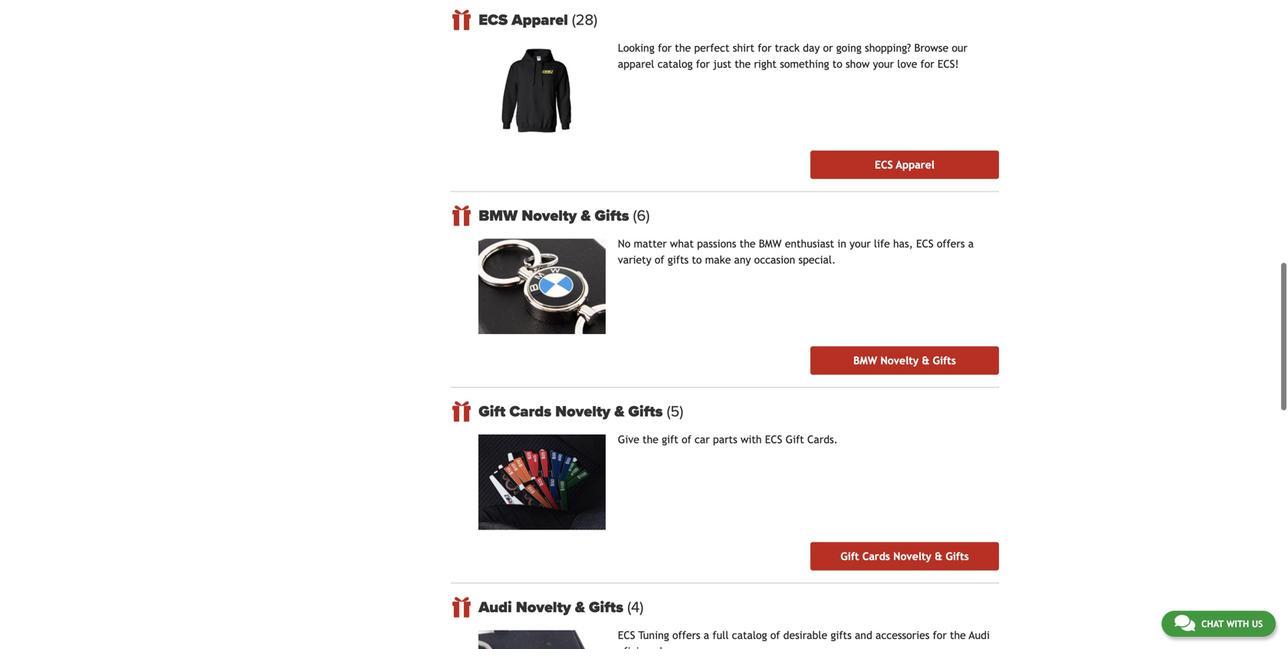 Task type: describe. For each thing, give the bounding box(es) containing it.
1 vertical spatial of
[[682, 434, 692, 446]]

gift for gift cards novelty & gifts link to the bottom
[[841, 550, 859, 563]]

shopping?
[[865, 42, 911, 54]]

show
[[846, 58, 870, 70]]

1 horizontal spatial gift
[[786, 434, 804, 446]]

2 vertical spatial bmw
[[853, 355, 877, 367]]

day
[[803, 42, 820, 54]]

life
[[874, 238, 890, 250]]

the inside no matter what passions the bmw enthusiast in your life has, ecs offers a variety of gifts to make any occasion special.
[[740, 238, 756, 250]]

the left the gift
[[643, 434, 659, 446]]

shirt
[[733, 42, 755, 54]]

ecs inside no matter what passions the bmw enthusiast in your life has, ecs offers a variety of gifts to make any occasion special.
[[916, 238, 934, 250]]

no
[[618, 238, 631, 250]]

offers
[[937, 238, 965, 250]]

your inside looking for the perfect shirt for track day or going shopping? browse our apparel catalog for just the right something to show your love for ecs!
[[873, 58, 894, 70]]

0 horizontal spatial bmw
[[479, 207, 518, 225]]

catalog
[[658, 58, 693, 70]]

0 vertical spatial ecs apparel link
[[479, 11, 999, 29]]

the up catalog on the top right of the page
[[675, 42, 691, 54]]

any
[[734, 254, 751, 266]]

car
[[695, 434, 710, 446]]

to inside no matter what passions the bmw enthusiast in your life has, ecs offers a variety of gifts to make any occasion special.
[[692, 254, 702, 266]]

gifts
[[668, 254, 689, 266]]

occasion
[[754, 254, 795, 266]]

looking
[[618, 42, 655, 54]]

special.
[[799, 254, 836, 266]]

matter
[[634, 238, 667, 250]]

1 horizontal spatial with
[[1227, 619, 1249, 630]]

0 vertical spatial gift cards novelty & gifts link
[[479, 403, 999, 421]]

love
[[897, 58, 917, 70]]

1 vertical spatial ecs apparel link
[[810, 151, 999, 179]]

looking for the perfect shirt for track day or going shopping? browse our apparel catalog for just the right something to show your love for ecs!
[[618, 42, 968, 70]]

gifts for top bmw novelty & gifts link
[[595, 207, 629, 225]]

gift cards novelty & gifts for gift cards novelty & gifts link to the bottom
[[841, 550, 969, 563]]

0 horizontal spatial ecs apparel
[[479, 11, 572, 29]]

0 vertical spatial with
[[741, 434, 762, 446]]

ecs inside ecs apparel link
[[875, 159, 893, 171]]

chat with us
[[1202, 619, 1263, 630]]

to inside looking for the perfect shirt for track day or going shopping? browse our apparel catalog for just the right something to show your love for ecs!
[[833, 58, 843, 70]]

gift cards novelty & gifts for topmost gift cards novelty & gifts link
[[479, 403, 667, 421]]

gift
[[662, 434, 679, 446]]

audi novelty & gifts link
[[479, 598, 999, 617]]

apparel
[[618, 58, 654, 70]]

of inside no matter what passions the bmw enthusiast in your life has, ecs offers a variety of gifts to make any occasion special.
[[655, 254, 664, 266]]

0 vertical spatial bmw novelty & gifts link
[[479, 207, 999, 225]]

1 vertical spatial gift cards novelty & gifts link
[[810, 542, 999, 571]]

gifts for the bottommost bmw novelty & gifts link
[[933, 355, 956, 367]]

us
[[1252, 619, 1263, 630]]



Task type: locate. For each thing, give the bounding box(es) containing it.
0 vertical spatial ecs apparel
[[479, 11, 572, 29]]

bmw novelty & gifts link
[[479, 207, 999, 225], [810, 347, 999, 375]]

ecs
[[479, 11, 508, 29], [875, 159, 893, 171], [916, 238, 934, 250], [765, 434, 782, 446]]

make
[[705, 254, 731, 266]]

0 horizontal spatial cards
[[510, 403, 551, 421]]

1 horizontal spatial bmw novelty & gifts
[[853, 355, 956, 367]]

0 vertical spatial your
[[873, 58, 894, 70]]

0 vertical spatial gift cards novelty & gifts
[[479, 403, 667, 421]]

cards for gift cards novelty & gifts link to the bottom
[[863, 550, 890, 563]]

1 vertical spatial bmw novelty & gifts link
[[810, 347, 999, 375]]

bmw novelty & gifts
[[479, 207, 633, 225], [853, 355, 956, 367]]

gift
[[479, 403, 506, 421], [786, 434, 804, 446], [841, 550, 859, 563]]

to down or
[[833, 58, 843, 70]]

bmw novelty & gifts thumbnail image image
[[479, 239, 606, 334]]

has,
[[893, 238, 913, 250]]

comments image
[[1175, 614, 1195, 633]]

in
[[838, 238, 847, 250]]

0 vertical spatial gift
[[479, 403, 506, 421]]

1 vertical spatial with
[[1227, 619, 1249, 630]]

the
[[675, 42, 691, 54], [735, 58, 751, 70], [740, 238, 756, 250], [643, 434, 659, 446]]

of
[[655, 254, 664, 266], [682, 434, 692, 446]]

for down perfect at the top of page
[[696, 58, 710, 70]]

your down shopping?
[[873, 58, 894, 70]]

enthusiast
[[785, 238, 834, 250]]

0 horizontal spatial of
[[655, 254, 664, 266]]

perfect
[[694, 42, 730, 54]]

1 vertical spatial bmw novelty & gifts
[[853, 355, 956, 367]]

0 horizontal spatial apparel
[[512, 11, 568, 29]]

gift cards novelty & gifts
[[479, 403, 667, 421], [841, 550, 969, 563]]

track
[[775, 42, 800, 54]]

2 horizontal spatial bmw
[[853, 355, 877, 367]]

1 vertical spatial ecs apparel
[[875, 159, 935, 171]]

your right in
[[850, 238, 871, 250]]

no matter what passions the bmw enthusiast in your life has, ecs offers a variety of gifts to make any occasion special.
[[618, 238, 974, 266]]

bmw
[[479, 207, 518, 225], [759, 238, 782, 250], [853, 355, 877, 367]]

0 horizontal spatial gift
[[479, 403, 506, 421]]

what
[[670, 238, 694, 250]]

of down matter
[[655, 254, 664, 266]]

1 horizontal spatial ecs apparel
[[875, 159, 935, 171]]

for up right
[[758, 42, 772, 54]]

1 horizontal spatial apparel
[[896, 159, 935, 171]]

2 vertical spatial gift
[[841, 550, 859, 563]]

novelty
[[522, 207, 577, 225], [881, 355, 919, 367], [555, 403, 611, 421], [893, 550, 932, 563], [516, 598, 571, 617]]

bmw inside no matter what passions the bmw enthusiast in your life has, ecs offers a variety of gifts to make any occasion special.
[[759, 238, 782, 250]]

gift cards novelty & gifts thumbnail image image
[[479, 435, 606, 530]]

audi novelty & gifts thumbnail image image
[[479, 631, 606, 650]]

passions
[[697, 238, 736, 250]]

1 horizontal spatial gift cards novelty & gifts
[[841, 550, 969, 563]]

ecs apparel
[[479, 11, 572, 29], [875, 159, 935, 171]]

0 horizontal spatial to
[[692, 254, 702, 266]]

1 vertical spatial gift cards novelty & gifts
[[841, 550, 969, 563]]

apparel for top ecs apparel link
[[512, 11, 568, 29]]

1 vertical spatial bmw
[[759, 238, 782, 250]]

with
[[741, 434, 762, 446], [1227, 619, 1249, 630]]

give
[[618, 434, 639, 446]]

audi novelty & gifts
[[479, 598, 627, 617]]

to
[[833, 58, 843, 70], [692, 254, 702, 266]]

of left the car
[[682, 434, 692, 446]]

0 vertical spatial bmw novelty & gifts
[[479, 207, 633, 225]]

for up catalog on the top right of the page
[[658, 42, 672, 54]]

1 horizontal spatial bmw
[[759, 238, 782, 250]]

ecs!
[[938, 58, 959, 70]]

ecs apparel link
[[479, 11, 999, 29], [810, 151, 999, 179]]

audi
[[479, 598, 512, 617]]

gift for topmost gift cards novelty & gifts link
[[479, 403, 506, 421]]

your
[[873, 58, 894, 70], [850, 238, 871, 250]]

with right parts
[[741, 434, 762, 446]]

going
[[836, 42, 862, 54]]

1 horizontal spatial your
[[873, 58, 894, 70]]

gift cards novelty & gifts link
[[479, 403, 999, 421], [810, 542, 999, 571]]

just
[[713, 58, 732, 70]]

with left us
[[1227, 619, 1249, 630]]

to right gifts
[[692, 254, 702, 266]]

give the gift of car parts with ecs gift cards.
[[618, 434, 838, 446]]

cards
[[510, 403, 551, 421], [863, 550, 890, 563]]

0 vertical spatial bmw
[[479, 207, 518, 225]]

1 horizontal spatial of
[[682, 434, 692, 446]]

1 vertical spatial your
[[850, 238, 871, 250]]

for
[[658, 42, 672, 54], [758, 42, 772, 54], [696, 58, 710, 70], [921, 58, 935, 70]]

&
[[581, 207, 591, 225], [922, 355, 930, 367], [614, 403, 625, 421], [935, 550, 943, 563], [575, 598, 585, 617]]

0 vertical spatial cards
[[510, 403, 551, 421]]

chat
[[1202, 619, 1224, 630]]

bmw novelty & gifts for top bmw novelty & gifts link
[[479, 207, 633, 225]]

or
[[823, 42, 833, 54]]

0 horizontal spatial gift cards novelty & gifts
[[479, 403, 667, 421]]

cards.
[[807, 434, 838, 446]]

our
[[952, 42, 968, 54]]

0 vertical spatial of
[[655, 254, 664, 266]]

apparel for bottom ecs apparel link
[[896, 159, 935, 171]]

a
[[968, 238, 974, 250]]

1 vertical spatial apparel
[[896, 159, 935, 171]]

0 horizontal spatial your
[[850, 238, 871, 250]]

bmw novelty & gifts for the bottommost bmw novelty & gifts link
[[853, 355, 956, 367]]

0 vertical spatial to
[[833, 58, 843, 70]]

the down shirt
[[735, 58, 751, 70]]

gifts
[[595, 207, 629, 225], [933, 355, 956, 367], [628, 403, 663, 421], [946, 550, 969, 563], [589, 598, 624, 617]]

2 horizontal spatial gift
[[841, 550, 859, 563]]

ecs apparel thumbnail image image
[[479, 43, 606, 138]]

for down browse
[[921, 58, 935, 70]]

1 horizontal spatial to
[[833, 58, 843, 70]]

the up any in the top of the page
[[740, 238, 756, 250]]

browse
[[914, 42, 949, 54]]

0 vertical spatial apparel
[[512, 11, 568, 29]]

cards for topmost gift cards novelty & gifts link
[[510, 403, 551, 421]]

apparel
[[512, 11, 568, 29], [896, 159, 935, 171]]

gifts for audi novelty & gifts "link"
[[589, 598, 624, 617]]

1 vertical spatial to
[[692, 254, 702, 266]]

right
[[754, 58, 777, 70]]

something
[[780, 58, 829, 70]]

0 horizontal spatial with
[[741, 434, 762, 446]]

parts
[[713, 434, 737, 446]]

1 horizontal spatial cards
[[863, 550, 890, 563]]

1 vertical spatial cards
[[863, 550, 890, 563]]

variety
[[618, 254, 652, 266]]

your inside no matter what passions the bmw enthusiast in your life has, ecs offers a variety of gifts to make any occasion special.
[[850, 238, 871, 250]]

1 vertical spatial gift
[[786, 434, 804, 446]]

0 horizontal spatial bmw novelty & gifts
[[479, 207, 633, 225]]

chat with us link
[[1162, 611, 1276, 637]]



Task type: vqa. For each thing, say whether or not it's contained in the screenshot.
the top your
yes



